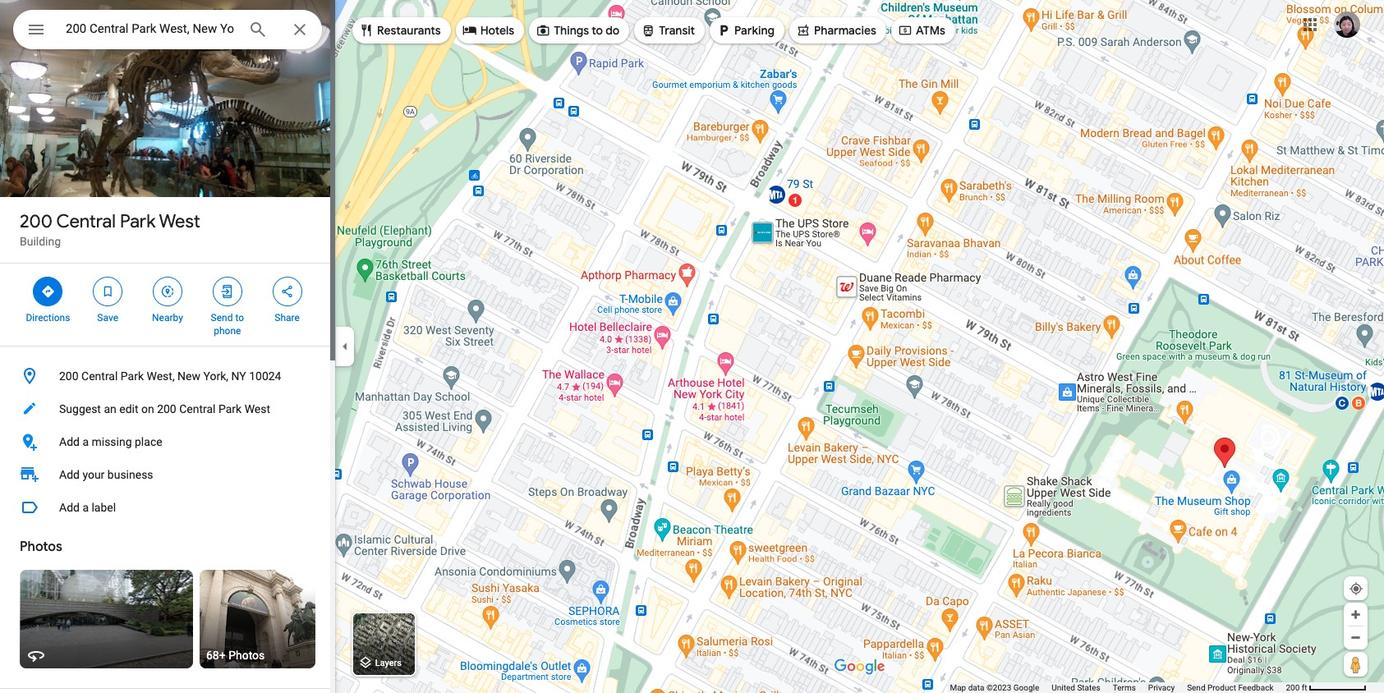 Task type: describe. For each thing, give the bounding box(es) containing it.
park for west,
[[121, 370, 144, 383]]

200 central park west main content
[[0, 0, 335, 694]]

add for add your business
[[59, 469, 80, 482]]

hotels
[[481, 23, 515, 38]]

central for west,
[[81, 370, 118, 383]]

10024
[[249, 370, 282, 383]]

200 for 200 central park west building
[[20, 210, 53, 233]]

share
[[275, 312, 300, 324]]

data
[[969, 684, 985, 693]]

 things to do
[[536, 21, 620, 39]]

a for label
[[83, 501, 89, 515]]

west inside button
[[245, 403, 270, 416]]

 transit
[[641, 21, 695, 39]]

68+ photos
[[206, 649, 265, 662]]

200 ft
[[1287, 684, 1308, 693]]

add for add a label
[[59, 501, 80, 515]]

parking
[[735, 23, 775, 38]]

google maps element
[[0, 0, 1385, 694]]

your
[[83, 469, 105, 482]]

add for add a missing place
[[59, 436, 80, 449]]

ny
[[231, 370, 246, 383]]

200 right on
[[157, 403, 176, 416]]

zoom out image
[[1350, 632, 1363, 644]]

actions for 200 central park west region
[[0, 264, 335, 346]]

layers
[[375, 659, 402, 669]]

200 central park west, new york, ny 10024
[[59, 370, 282, 383]]

privacy button
[[1149, 683, 1175, 694]]

missing
[[92, 436, 132, 449]]

200 Central Park West, New York, NY 10024 field
[[13, 10, 322, 49]]

map data ©2023 google
[[950, 684, 1040, 693]]


[[41, 283, 55, 301]]

to inside send to phone
[[235, 312, 244, 324]]

transit
[[659, 23, 695, 38]]

 atms
[[898, 21, 946, 39]]

central for west
[[56, 210, 116, 233]]

200 for 200 central park west, new york, ny 10024
[[59, 370, 79, 383]]

add a missing place
[[59, 436, 162, 449]]

suggest an edit on 200 central park west button
[[0, 393, 335, 426]]

directions
[[26, 312, 70, 324]]

 parking
[[717, 21, 775, 39]]


[[898, 21, 913, 39]]

nearby
[[152, 312, 183, 324]]


[[359, 21, 374, 39]]

do
[[606, 23, 620, 38]]


[[220, 283, 235, 301]]

 pharmacies
[[796, 21, 877, 39]]

send for send to phone
[[211, 312, 233, 324]]

©2023
[[987, 684, 1012, 693]]

send to phone
[[211, 312, 244, 337]]


[[160, 283, 175, 301]]

add a missing place button
[[0, 426, 335, 459]]

200 central park west, new york, ny 10024 button
[[0, 360, 335, 393]]

map
[[950, 684, 967, 693]]

 search field
[[13, 10, 322, 53]]

product
[[1208, 684, 1237, 693]]

states
[[1078, 684, 1101, 693]]

york,
[[203, 370, 229, 383]]

 hotels
[[462, 21, 515, 39]]

photos inside button
[[229, 649, 265, 662]]

send product feedback button
[[1188, 683, 1274, 694]]

2 vertical spatial central
[[179, 403, 216, 416]]

privacy
[[1149, 684, 1175, 693]]

send for send product feedback
[[1188, 684, 1206, 693]]

show street view coverage image
[[1345, 653, 1369, 677]]

an
[[104, 403, 117, 416]]

ft
[[1303, 684, 1308, 693]]



Task type: vqa. For each thing, say whether or not it's contained in the screenshot.


Task type: locate. For each thing, give the bounding box(es) containing it.
1 vertical spatial west
[[245, 403, 270, 416]]

footer inside google maps element
[[950, 683, 1287, 694]]

0 vertical spatial west
[[159, 210, 200, 233]]

feedback
[[1239, 684, 1274, 693]]

2 vertical spatial add
[[59, 501, 80, 515]]

add your business link
[[0, 459, 335, 492]]

google
[[1014, 684, 1040, 693]]

 restaurants
[[359, 21, 441, 39]]

1 add from the top
[[59, 436, 80, 449]]

send
[[211, 312, 233, 324], [1188, 684, 1206, 693]]

1 vertical spatial photos
[[229, 649, 265, 662]]


[[536, 21, 551, 39]]

 button
[[13, 10, 59, 53]]

west down 10024
[[245, 403, 270, 416]]

photos down add a label
[[20, 539, 62, 556]]

add
[[59, 436, 80, 449], [59, 469, 80, 482], [59, 501, 80, 515]]

west,
[[147, 370, 175, 383]]

add a label
[[59, 501, 116, 515]]

a left 'label'
[[83, 501, 89, 515]]

0 vertical spatial send
[[211, 312, 233, 324]]

none field inside 200 central park west, new york, ny 10024 field
[[66, 19, 235, 39]]

terms
[[1114, 684, 1137, 693]]

add a label button
[[0, 492, 335, 524]]

collapse side panel image
[[336, 338, 354, 356]]

0 vertical spatial to
[[592, 23, 603, 38]]

1 vertical spatial central
[[81, 370, 118, 383]]

200
[[20, 210, 53, 233], [59, 370, 79, 383], [157, 403, 176, 416], [1287, 684, 1301, 693]]


[[26, 18, 46, 41]]

united
[[1052, 684, 1076, 693]]

2 a from the top
[[83, 501, 89, 515]]


[[100, 283, 115, 301]]

central down the new
[[179, 403, 216, 416]]

central up building
[[56, 210, 116, 233]]


[[717, 21, 732, 39]]

restaurants
[[377, 23, 441, 38]]

phone
[[214, 325, 241, 337]]

1 vertical spatial send
[[1188, 684, 1206, 693]]

add left 'label'
[[59, 501, 80, 515]]

send left product
[[1188, 684, 1206, 693]]

2 vertical spatial park
[[219, 403, 242, 416]]

3 add from the top
[[59, 501, 80, 515]]

1 horizontal spatial send
[[1188, 684, 1206, 693]]

west
[[159, 210, 200, 233], [245, 403, 270, 416]]

send inside send to phone
[[211, 312, 233, 324]]

200 inside 200 central park west building
[[20, 210, 53, 233]]

add inside button
[[59, 501, 80, 515]]

0 vertical spatial a
[[83, 436, 89, 449]]

suggest an edit on 200 central park west
[[59, 403, 270, 416]]

west inside 200 central park west building
[[159, 210, 200, 233]]

footer
[[950, 683, 1287, 694]]

0 horizontal spatial west
[[159, 210, 200, 233]]

a left missing
[[83, 436, 89, 449]]

1 vertical spatial to
[[235, 312, 244, 324]]

united states
[[1052, 684, 1101, 693]]

zoom in image
[[1350, 609, 1363, 621]]

to
[[592, 23, 603, 38], [235, 312, 244, 324]]

to up phone
[[235, 312, 244, 324]]

1 a from the top
[[83, 436, 89, 449]]

200 ft button
[[1287, 684, 1368, 693]]

new
[[178, 370, 201, 383]]

photos right 68+
[[229, 649, 265, 662]]

1 horizontal spatial to
[[592, 23, 603, 38]]

a for missing
[[83, 436, 89, 449]]

things
[[554, 23, 589, 38]]

200 left ft at the right bottom of the page
[[1287, 684, 1301, 693]]

central inside 200 central park west building
[[56, 210, 116, 233]]


[[462, 21, 477, 39]]

2 add from the top
[[59, 469, 80, 482]]

200 up building
[[20, 210, 53, 233]]

add left the your
[[59, 469, 80, 482]]

0 horizontal spatial photos
[[20, 539, 62, 556]]

68+
[[206, 649, 226, 662]]

None field
[[66, 19, 235, 39]]

200 up suggest
[[59, 370, 79, 383]]

photos
[[20, 539, 62, 556], [229, 649, 265, 662]]

west up 
[[159, 210, 200, 233]]

send inside button
[[1188, 684, 1206, 693]]

business
[[108, 469, 153, 482]]

suggest
[[59, 403, 101, 416]]

a
[[83, 436, 89, 449], [83, 501, 89, 515]]

send up phone
[[211, 312, 233, 324]]

terms button
[[1114, 683, 1137, 694]]

show your location image
[[1350, 582, 1364, 597]]

edit
[[119, 403, 138, 416]]

add down suggest
[[59, 436, 80, 449]]

200 central park west building
[[20, 210, 200, 248]]

200 for 200 ft
[[1287, 684, 1301, 693]]

to inside  things to do
[[592, 23, 603, 38]]

google account: michele murakami  
(michele.murakami@adept.ai) image
[[1335, 11, 1361, 38]]


[[641, 21, 656, 39]]

1 vertical spatial park
[[121, 370, 144, 383]]

0 horizontal spatial to
[[235, 312, 244, 324]]

add your business
[[59, 469, 153, 482]]

on
[[141, 403, 154, 416]]

1 horizontal spatial photos
[[229, 649, 265, 662]]

save
[[97, 312, 118, 324]]

add inside 'button'
[[59, 436, 80, 449]]

central
[[56, 210, 116, 233], [81, 370, 118, 383], [179, 403, 216, 416]]

to left do
[[592, 23, 603, 38]]

footer containing map data ©2023 google
[[950, 683, 1287, 694]]

1 horizontal spatial west
[[245, 403, 270, 416]]

68+ photos button
[[200, 570, 316, 669]]

1 vertical spatial add
[[59, 469, 80, 482]]

a inside button
[[83, 501, 89, 515]]

building
[[20, 235, 61, 248]]

a inside 'button'
[[83, 436, 89, 449]]

atms
[[916, 23, 946, 38]]

park inside 200 central park west building
[[120, 210, 156, 233]]


[[280, 283, 295, 301]]


[[796, 21, 811, 39]]

park for west
[[120, 210, 156, 233]]

united states button
[[1052, 683, 1101, 694]]

central up an
[[81, 370, 118, 383]]

park
[[120, 210, 156, 233], [121, 370, 144, 383], [219, 403, 242, 416]]

place
[[135, 436, 162, 449]]

1 vertical spatial a
[[83, 501, 89, 515]]

label
[[92, 501, 116, 515]]

0 vertical spatial park
[[120, 210, 156, 233]]

0 horizontal spatial send
[[211, 312, 233, 324]]

0 vertical spatial central
[[56, 210, 116, 233]]

0 vertical spatial add
[[59, 436, 80, 449]]

0 vertical spatial photos
[[20, 539, 62, 556]]

pharmacies
[[815, 23, 877, 38]]

send product feedback
[[1188, 684, 1274, 693]]



